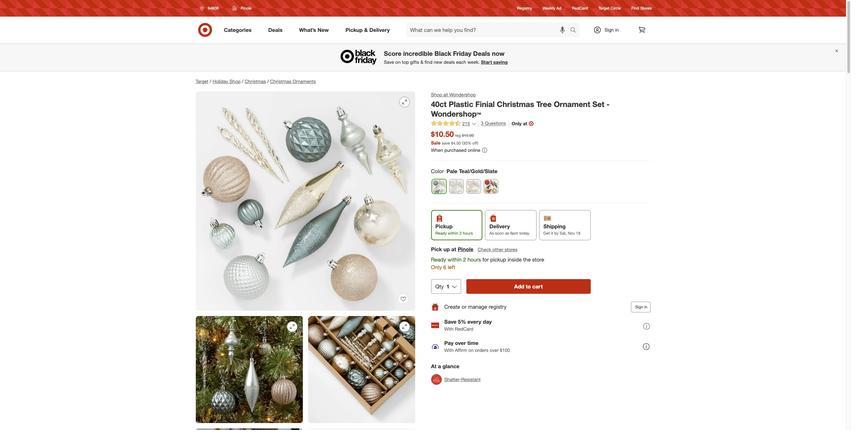 Task type: describe. For each thing, give the bounding box(es) containing it.
reg
[[455, 133, 461, 138]]

up
[[444, 246, 450, 253]]

other
[[493, 247, 504, 252]]

deals
[[444, 59, 455, 65]]

gifts
[[410, 59, 419, 65]]

red/green/gold image
[[484, 180, 498, 194]]

each
[[456, 59, 467, 65]]

manage
[[468, 304, 488, 310]]

glance
[[443, 363, 460, 370]]

off
[[473, 141, 477, 146]]

2 inside "ready within 2 hours for pickup inside the store only 6 left"
[[463, 256, 466, 263]]

0 vertical spatial in
[[616, 27, 619, 33]]

deals inside the score incredible black friday deals now save on top gifts & find new deals each week. start saving
[[473, 50, 490, 57]]

ready inside the pickup ready within 2 hours
[[436, 231, 447, 236]]

0 vertical spatial at
[[523, 121, 528, 126]]

$15.00
[[462, 133, 474, 138]]

0 vertical spatial over
[[455, 340, 466, 347]]

sale
[[431, 140, 441, 146]]

inside
[[508, 256, 522, 263]]

create or manage registry
[[445, 304, 507, 310]]

find
[[632, 6, 640, 11]]

on inside pay over time with affirm on orders over $100
[[469, 348, 474, 353]]

at
[[431, 363, 437, 370]]

registry
[[489, 304, 507, 310]]

week.
[[468, 59, 480, 65]]

hours inside "ready within 2 hours for pickup inside the store only 6 left"
[[468, 256, 481, 263]]

pink/champagne image
[[467, 180, 481, 194]]

18
[[576, 231, 581, 236]]

start
[[481, 59, 492, 65]]

sat,
[[560, 231, 567, 236]]

pale teal/gold/slate image
[[432, 180, 446, 194]]

delivery as soon as 6pm today
[[490, 223, 530, 236]]

registry link
[[517, 5, 532, 11]]

40ct plastic finial christmas tree ornament set - wondershop™, 2 of 7 image
[[196, 316, 303, 423]]

christmas link
[[245, 79, 266, 84]]

holiday shop link
[[213, 79, 241, 84]]

1
[[447, 283, 450, 290]]

$10.50 reg $15.00 sale save $ 4.50 ( 30 % off )
[[431, 130, 478, 146]]

day
[[483, 319, 492, 325]]

find stores link
[[632, 5, 652, 11]]

shatter-
[[445, 377, 462, 382]]

1 horizontal spatial over
[[490, 348, 499, 353]]

deals inside deals link
[[268, 26, 283, 33]]

circle
[[611, 6, 621, 11]]

3
[[481, 121, 484, 126]]

5%
[[458, 319, 466, 325]]

sign inside button
[[636, 305, 644, 310]]

1 vertical spatial pinole
[[458, 246, 474, 253]]

pinole inside pinole dropdown button
[[241, 6, 252, 11]]

4.50
[[453, 141, 461, 146]]

every
[[468, 319, 482, 325]]

40ct plastic finial christmas tree ornament set - wondershop™, 1 of 7 image
[[196, 91, 415, 311]]

(
[[462, 141, 463, 146]]

check other stores
[[478, 247, 518, 252]]

1 vertical spatial at
[[452, 246, 457, 253]]

search button
[[567, 23, 583, 39]]

add to cart button
[[467, 279, 591, 294]]

when purchased online
[[431, 147, 481, 153]]

1 horizontal spatial christmas
[[270, 79, 292, 84]]

nov
[[568, 231, 575, 236]]

0 horizontal spatial shop
[[230, 79, 241, 84]]

with inside save 5% every day with redcard
[[445, 326, 454, 332]]

30
[[463, 141, 468, 146]]

& inside the score incredible black friday deals now save on top gifts & find new deals each week. start saving
[[421, 59, 424, 65]]

0 horizontal spatial christmas
[[245, 79, 266, 84]]

what's
[[299, 26, 316, 33]]

sign in inside button
[[636, 305, 648, 310]]

pinole button
[[228, 2, 256, 14]]

215
[[463, 121, 470, 126]]

set
[[593, 99, 605, 109]]

with inside pay over time with affirm on orders over $100
[[445, 348, 454, 353]]

delivery inside delivery as soon as 6pm today
[[490, 223, 510, 230]]

target for target / holiday shop / christmas / christmas ornaments
[[196, 79, 209, 84]]

only at
[[512, 121, 528, 126]]

all
[[444, 92, 448, 97]]

by
[[555, 231, 559, 236]]

color
[[431, 168, 444, 175]]

hours inside the pickup ready within 2 hours
[[463, 231, 473, 236]]

top
[[402, 59, 409, 65]]

stores
[[505, 247, 518, 252]]

redcard inside save 5% every day with redcard
[[455, 326, 474, 332]]

the
[[524, 256, 531, 263]]

to
[[526, 283, 531, 290]]

or
[[462, 304, 467, 310]]

3 questions
[[481, 121, 506, 126]]

target for target circle
[[599, 6, 610, 11]]

get
[[544, 231, 550, 236]]

weekly
[[543, 6, 556, 11]]

pick
[[431, 246, 442, 253]]

save inside save 5% every day with redcard
[[445, 319, 457, 325]]

categories link
[[218, 23, 260, 37]]

shipping get it by sat, nov 18
[[544, 223, 581, 236]]

what's new link
[[294, 23, 337, 37]]

save inside the score incredible black friday deals now save on top gifts & find new deals each week. start saving
[[384, 59, 394, 65]]

0 vertical spatial sign in
[[605, 27, 619, 33]]

pickup for &
[[346, 26, 363, 33]]

today
[[520, 231, 530, 236]]

pickup for ready
[[436, 223, 453, 230]]

store
[[533, 256, 545, 263]]

40ct
[[431, 99, 447, 109]]

$100
[[500, 348, 510, 353]]

finial
[[476, 99, 495, 109]]



Task type: locate. For each thing, give the bounding box(es) containing it.
ready within 2 hours for pickup inside the store only 6 left
[[431, 256, 545, 271]]

/ left christmas link
[[242, 79, 244, 84]]

holiday
[[213, 79, 228, 84]]

weekly ad
[[543, 6, 562, 11]]

0 vertical spatial pickup
[[346, 26, 363, 33]]

6pm
[[511, 231, 519, 236]]

at right "up"
[[452, 246, 457, 253]]

categories
[[224, 26, 252, 33]]

deals up start
[[473, 50, 490, 57]]

with down pay
[[445, 348, 454, 353]]

shop all wondershop 40ct plastic finial christmas tree ornament set - wondershop™
[[431, 92, 610, 118]]

what's new
[[299, 26, 329, 33]]

only left 6
[[431, 264, 442, 271]]

save down score
[[384, 59, 394, 65]]

1 horizontal spatial at
[[523, 121, 528, 126]]

3 questions link
[[478, 120, 506, 128]]

shop right holiday
[[230, 79, 241, 84]]

wondershop
[[449, 92, 476, 97]]

&
[[364, 26, 368, 33], [421, 59, 424, 65]]

as
[[490, 231, 494, 236]]

time
[[468, 340, 479, 347]]

over up the affirm
[[455, 340, 466, 347]]

0 vertical spatial shop
[[230, 79, 241, 84]]

when
[[431, 147, 443, 153]]

1 horizontal spatial in
[[645, 305, 648, 310]]

1 vertical spatial sign
[[636, 305, 644, 310]]

1 vertical spatial target
[[196, 79, 209, 84]]

plastic
[[449, 99, 474, 109]]

0 vertical spatial hours
[[463, 231, 473, 236]]

1 horizontal spatial delivery
[[490, 223, 510, 230]]

qty
[[436, 283, 444, 290]]

1 with from the top
[[445, 326, 454, 332]]

1 vertical spatial only
[[431, 264, 442, 271]]

hours
[[463, 231, 473, 236], [468, 256, 481, 263]]

save 5% every day with redcard
[[445, 319, 492, 332]]

christmas ornaments link
[[270, 79, 316, 84]]

1 / from the left
[[210, 79, 211, 84]]

delivery inside pickup & delivery link
[[370, 26, 390, 33]]

target circle link
[[599, 5, 621, 11]]

pickup & delivery link
[[340, 23, 398, 37]]

1 horizontal spatial deals
[[473, 50, 490, 57]]

0 vertical spatial pinole
[[241, 6, 252, 11]]

2 horizontal spatial /
[[267, 79, 269, 84]]

2 inside the pickup ready within 2 hours
[[460, 231, 462, 236]]

1 vertical spatial delivery
[[490, 223, 510, 230]]

2 down pinole button
[[463, 256, 466, 263]]

pickup ready within 2 hours
[[436, 223, 473, 236]]

pickup right 'new'
[[346, 26, 363, 33]]

wondershop™
[[431, 109, 481, 118]]

check other stores button
[[478, 246, 518, 253]]

pickup
[[491, 256, 507, 263]]

on down the time
[[469, 348, 474, 353]]

within up pick up at pinole at bottom
[[448, 231, 459, 236]]

0 horizontal spatial in
[[616, 27, 619, 33]]

ornaments
[[293, 79, 316, 84]]

1 horizontal spatial pinole
[[458, 246, 474, 253]]

candy champagne image
[[450, 180, 464, 194]]

only inside "ready within 2 hours for pickup inside the store only 6 left"
[[431, 264, 442, 271]]

2 horizontal spatial christmas
[[497, 99, 535, 109]]

create
[[445, 304, 461, 310]]

0 vertical spatial save
[[384, 59, 394, 65]]

1 horizontal spatial redcard
[[572, 6, 588, 11]]

image gallery element
[[196, 91, 415, 430]]

1 horizontal spatial sign in
[[636, 305, 648, 310]]

ready up 6
[[431, 256, 446, 263]]

search
[[567, 27, 583, 34]]

0 horizontal spatial &
[[364, 26, 368, 33]]

2 / from the left
[[242, 79, 244, 84]]

0 horizontal spatial delivery
[[370, 26, 390, 33]]

pick up at pinole
[[431, 246, 474, 253]]

%
[[468, 141, 472, 146]]

0 vertical spatial sign
[[605, 27, 614, 33]]

color pale teal/gold/slate
[[431, 168, 498, 175]]

/ right target link on the top left of page
[[210, 79, 211, 84]]

sign in link
[[588, 23, 630, 37]]

incredible
[[403, 50, 433, 57]]

pickup up "up"
[[436, 223, 453, 230]]

new
[[434, 59, 443, 65]]

1 vertical spatial &
[[421, 59, 424, 65]]

purchased
[[445, 147, 467, 153]]

pickup & delivery
[[346, 26, 390, 33]]

0 horizontal spatial sign
[[605, 27, 614, 33]]

delivery up score
[[370, 26, 390, 33]]

over left $100
[[490, 348, 499, 353]]

1 vertical spatial redcard
[[455, 326, 474, 332]]

delivery up soon
[[490, 223, 510, 230]]

0 vertical spatial within
[[448, 231, 459, 236]]

pickup
[[346, 26, 363, 33], [436, 223, 453, 230]]

hours up pinole button
[[463, 231, 473, 236]]

1 vertical spatial in
[[645, 305, 648, 310]]

0 vertical spatial redcard
[[572, 6, 588, 11]]

3 / from the left
[[267, 79, 269, 84]]

0 vertical spatial &
[[364, 26, 368, 33]]

shatter-resistant button
[[431, 372, 481, 387]]

0 horizontal spatial deals
[[268, 26, 283, 33]]

0 vertical spatial ready
[[436, 231, 447, 236]]

redcard link
[[572, 5, 588, 11]]

0 horizontal spatial sign in
[[605, 27, 619, 33]]

sign
[[605, 27, 614, 33], [636, 305, 644, 310]]

1 horizontal spatial 2
[[463, 256, 466, 263]]

within
[[448, 231, 459, 236], [448, 256, 462, 263]]

pinole
[[241, 6, 252, 11], [458, 246, 474, 253]]

0 vertical spatial deals
[[268, 26, 283, 33]]

1 vertical spatial deals
[[473, 50, 490, 57]]

)
[[477, 141, 478, 146]]

0 horizontal spatial on
[[396, 59, 401, 65]]

0 horizontal spatial pinole
[[241, 6, 252, 11]]

ready up the pick
[[436, 231, 447, 236]]

christmas inside shop all wondershop 40ct plastic finial christmas tree ornament set - wondershop™
[[497, 99, 535, 109]]

$
[[451, 141, 453, 146]]

ornament
[[554, 99, 591, 109]]

in inside button
[[645, 305, 648, 310]]

soon
[[495, 231, 504, 236]]

target link
[[196, 79, 209, 84]]

with up pay
[[445, 326, 454, 332]]

What can we help you find? suggestions appear below search field
[[406, 23, 572, 37]]

christmas right holiday shop link
[[245, 79, 266, 84]]

sign in
[[605, 27, 619, 33], [636, 305, 648, 310]]

pay over time with affirm on orders over $100
[[445, 340, 510, 353]]

1 vertical spatial 2
[[463, 256, 466, 263]]

shop inside shop all wondershop 40ct plastic finial christmas tree ornament set - wondershop™
[[431, 92, 442, 97]]

left
[[448, 264, 456, 271]]

on inside the score incredible black friday deals now save on top gifts & find new deals each week. start saving
[[396, 59, 401, 65]]

1 horizontal spatial sign
[[636, 305, 644, 310]]

target left holiday
[[196, 79, 209, 84]]

0 horizontal spatial save
[[384, 59, 394, 65]]

1 horizontal spatial pickup
[[436, 223, 453, 230]]

1 vertical spatial ready
[[431, 256, 446, 263]]

215 link
[[431, 120, 477, 128]]

cart
[[533, 283, 543, 290]]

1 vertical spatial sign in
[[636, 305, 648, 310]]

shatter-resistant
[[445, 377, 481, 382]]

2 with from the top
[[445, 348, 454, 353]]

redcard right ad
[[572, 6, 588, 11]]

2 up pinole button
[[460, 231, 462, 236]]

1 vertical spatial on
[[469, 348, 474, 353]]

resistant
[[462, 377, 481, 382]]

christmas left ornaments
[[270, 79, 292, 84]]

1 vertical spatial shop
[[431, 92, 442, 97]]

0 horizontal spatial /
[[210, 79, 211, 84]]

1 horizontal spatial only
[[512, 121, 522, 126]]

0 horizontal spatial pickup
[[346, 26, 363, 33]]

/ right christmas link
[[267, 79, 269, 84]]

in
[[616, 27, 619, 33], [645, 305, 648, 310]]

on
[[396, 59, 401, 65], [469, 348, 474, 353]]

1 horizontal spatial /
[[242, 79, 244, 84]]

redcard
[[572, 6, 588, 11], [455, 326, 474, 332]]

0 vertical spatial target
[[599, 6, 610, 11]]

within inside the pickup ready within 2 hours
[[448, 231, 459, 236]]

0 vertical spatial 2
[[460, 231, 462, 236]]

redcard down 5%
[[455, 326, 474, 332]]

as
[[505, 231, 510, 236]]

save left 5%
[[445, 319, 457, 325]]

0 horizontal spatial over
[[455, 340, 466, 347]]

photo from @gala_mk85, 4 of 7 image
[[196, 429, 303, 430]]

within up the left
[[448, 256, 462, 263]]

6
[[444, 264, 447, 271]]

-
[[607, 99, 610, 109]]

0 vertical spatial delivery
[[370, 26, 390, 33]]

1 horizontal spatial target
[[599, 6, 610, 11]]

check
[[478, 247, 492, 252]]

pinole up categories link
[[241, 6, 252, 11]]

within inside "ready within 2 hours for pickup inside the store only 6 left"
[[448, 256, 462, 263]]

94806
[[208, 6, 219, 11]]

0 horizontal spatial redcard
[[455, 326, 474, 332]]

hours left the 'for'
[[468, 256, 481, 263]]

orders
[[475, 348, 489, 353]]

target left circle
[[599, 6, 610, 11]]

a
[[438, 363, 441, 370]]

at a glance
[[431, 363, 460, 370]]

0 vertical spatial only
[[512, 121, 522, 126]]

1 horizontal spatial save
[[445, 319, 457, 325]]

with
[[445, 326, 454, 332], [445, 348, 454, 353]]

sign in button
[[631, 302, 651, 313]]

target
[[599, 6, 610, 11], [196, 79, 209, 84]]

pinole left check
[[458, 246, 474, 253]]

find stores
[[632, 6, 652, 11]]

black
[[435, 50, 452, 57]]

deals left what's
[[268, 26, 283, 33]]

1 vertical spatial save
[[445, 319, 457, 325]]

for
[[483, 256, 489, 263]]

1 vertical spatial over
[[490, 348, 499, 353]]

1 vertical spatial hours
[[468, 256, 481, 263]]

0 vertical spatial with
[[445, 326, 454, 332]]

only down shop all wondershop 40ct plastic finial christmas tree ornament set - wondershop™
[[512, 121, 522, 126]]

0 horizontal spatial target
[[196, 79, 209, 84]]

0 horizontal spatial only
[[431, 264, 442, 271]]

shop left all
[[431, 92, 442, 97]]

score
[[384, 50, 402, 57]]

2
[[460, 231, 462, 236], [463, 256, 466, 263]]

0 horizontal spatial 2
[[460, 231, 462, 236]]

pinole button
[[458, 246, 474, 253]]

1 vertical spatial with
[[445, 348, 454, 353]]

pickup inside the pickup ready within 2 hours
[[436, 223, 453, 230]]

1 vertical spatial within
[[448, 256, 462, 263]]

ad
[[557, 6, 562, 11]]

1 horizontal spatial &
[[421, 59, 424, 65]]

deals link
[[263, 23, 291, 37]]

on left top at left
[[396, 59, 401, 65]]

0 horizontal spatial at
[[452, 246, 457, 253]]

ready inside "ready within 2 hours for pickup inside the store only 6 left"
[[431, 256, 446, 263]]

christmas up 'only at'
[[497, 99, 535, 109]]

1 vertical spatial pickup
[[436, 223, 453, 230]]

40ct plastic finial christmas tree ornament set - wondershop™, 3 of 7 image
[[308, 316, 415, 423]]

friday
[[453, 50, 472, 57]]

1 horizontal spatial on
[[469, 348, 474, 353]]

0 vertical spatial on
[[396, 59, 401, 65]]

1 horizontal spatial shop
[[431, 92, 442, 97]]

at down shop all wondershop 40ct plastic finial christmas tree ornament set - wondershop™
[[523, 121, 528, 126]]



Task type: vqa. For each thing, say whether or not it's contained in the screenshot.


